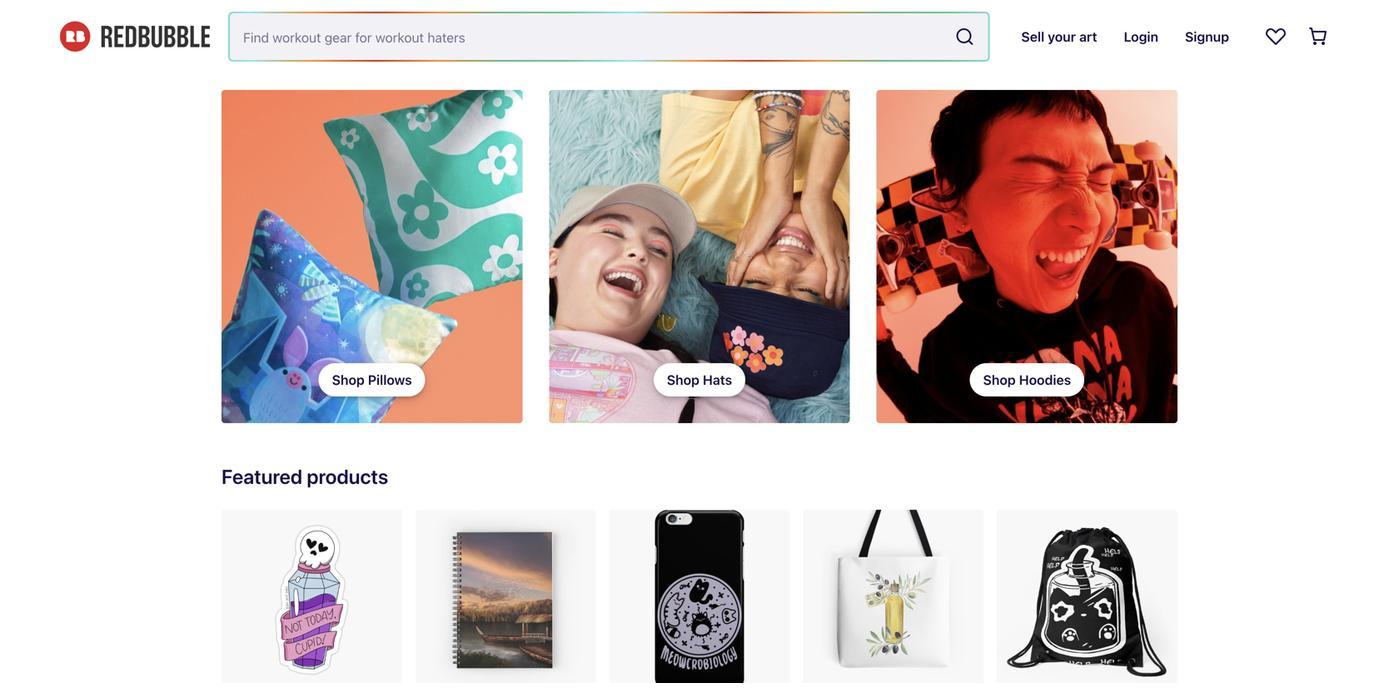 Task type: describe. For each thing, give the bounding box(es) containing it.
shop hats image
[[549, 90, 850, 423]]

products
[[307, 465, 388, 488]]



Task type: vqa. For each thing, say whether or not it's contained in the screenshot.
Shop Hats image
yes



Task type: locate. For each thing, give the bounding box(es) containing it.
Search term search field
[[230, 13, 949, 60]]

featured products
[[222, 465, 388, 488]]

shop hoodies image
[[877, 90, 1178, 423]]

shop pillows image
[[222, 90, 523, 423]]

featured
[[222, 465, 303, 488]]

None field
[[230, 13, 989, 60]]

redbubble logo image
[[60, 21, 210, 52]]



